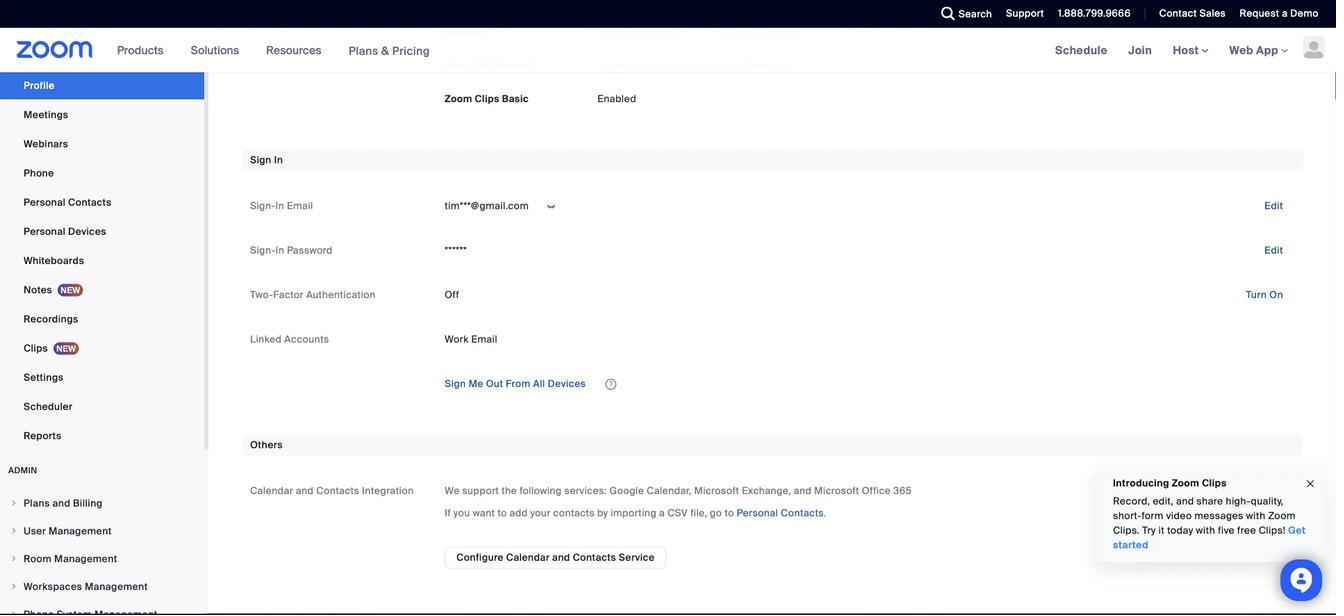 Task type: locate. For each thing, give the bounding box(es) containing it.
plans left &
[[349, 43, 379, 58]]

capacity
[[801, 25, 843, 38]]

0 horizontal spatial a
[[659, 507, 665, 520]]

a left demo
[[1283, 7, 1288, 20]]

0 horizontal spatial microsoft
[[695, 485, 740, 498]]

contacts left the service
[[573, 551, 616, 564]]

microsoft up the go
[[695, 485, 740, 498]]

1 vertical spatial in
[[276, 199, 285, 212]]

to left 'add'
[[498, 507, 507, 520]]

resources button
[[266, 28, 328, 72]]

scheduler link
[[0, 393, 204, 421]]

contacts inside configure calendar and contacts service button
[[573, 551, 616, 564]]

3
[[598, 59, 604, 72]]

linked
[[250, 333, 282, 346]]

user management menu item
[[0, 518, 204, 545]]

0 vertical spatial right image
[[10, 500, 18, 508]]

in for join
[[274, 153, 283, 166]]

right image inside room management menu item
[[10, 555, 18, 564]]

support link
[[996, 0, 1048, 28], [1007, 7, 1045, 20]]

2 vertical spatial in
[[276, 244, 285, 257]]

personal down exchange,
[[737, 507, 779, 520]]

right image left room
[[10, 555, 18, 564]]

sign me out from all devices button
[[434, 373, 597, 395]]

workspaces management
[[24, 581, 148, 594]]

1 horizontal spatial clips
[[475, 92, 500, 105]]

in left password
[[276, 244, 285, 257]]

0 vertical spatial management
[[49, 525, 112, 538]]

solutions
[[191, 43, 239, 57]]

1 vertical spatial clips
[[24, 342, 48, 355]]

edit,
[[1153, 495, 1174, 508]]

management up the workspaces management
[[54, 553, 117, 566]]

settings
[[24, 371, 64, 384]]

linked accounts
[[250, 333, 329, 346]]

right image inside user management menu item
[[10, 527, 18, 536]]

management inside menu item
[[85, 581, 148, 594]]

1 vertical spatial plans
[[24, 497, 50, 510]]

workspaces management menu item
[[0, 574, 204, 600]]

1 horizontal spatial a
[[1283, 7, 1288, 20]]

application down search
[[598, 21, 1295, 43]]

record,
[[1114, 495, 1151, 508]]

want
[[473, 507, 495, 520]]

others
[[250, 439, 283, 452]]

1 vertical spatial devices
[[548, 378, 586, 391]]

1 horizontal spatial personal contacts link
[[737, 507, 824, 520]]

1.888.799.9666 button
[[1048, 0, 1135, 28], [1059, 7, 1131, 20]]

whiteboard
[[475, 59, 531, 72]]

2 horizontal spatial clips
[[1203, 477, 1227, 489]]

a left csv
[[659, 507, 665, 520]]

email right work on the left bottom
[[471, 333, 498, 346]]

0 horizontal spatial to
[[498, 507, 507, 520]]

calendar down others
[[250, 485, 293, 498]]

personal down phone
[[24, 196, 66, 209]]

1 horizontal spatial to
[[725, 507, 735, 520]]

we
[[445, 485, 460, 498]]

increase meeting capacity link
[[713, 25, 846, 38]]

right image inside workspaces management menu item
[[10, 583, 18, 591]]

plans inside menu item
[[24, 497, 50, 510]]

profile picture image
[[1303, 36, 1326, 58]]

management
[[49, 525, 112, 538], [54, 553, 117, 566], [85, 581, 148, 594]]

1 sign- from the top
[[250, 199, 276, 212]]

zoom up edit,
[[1172, 477, 1200, 489]]

1 vertical spatial sign
[[445, 378, 466, 391]]

personal up whiteboards
[[24, 225, 66, 238]]

1 vertical spatial sign-
[[250, 244, 276, 257]]

calendar
[[250, 485, 293, 498], [506, 551, 550, 564]]

1 vertical spatial email
[[471, 333, 498, 346]]

2 meeting from the left
[[760, 25, 799, 38]]

right image inside plans and billing menu item
[[10, 500, 18, 508]]

2 vertical spatial management
[[85, 581, 148, 594]]

management down room management menu item
[[85, 581, 148, 594]]

in up 'sign-in email'
[[274, 153, 283, 166]]

to
[[498, 507, 507, 520], [725, 507, 735, 520]]

and inside configure calendar and contacts service button
[[553, 551, 571, 564]]

menu item
[[0, 602, 204, 615]]

plans and billing menu item
[[0, 491, 204, 517]]

2 edit button from the top
[[1254, 239, 1295, 261]]

management for room management
[[54, 553, 117, 566]]

1 vertical spatial management
[[54, 553, 117, 566]]

0 vertical spatial edit button
[[1254, 195, 1295, 217]]

1 horizontal spatial plans
[[349, 43, 379, 58]]

sign- down the sign in
[[250, 199, 276, 212]]

1 horizontal spatial devices
[[548, 378, 586, 391]]

0 vertical spatial application
[[445, 0, 1295, 10]]

right image left workspaces
[[10, 583, 18, 591]]

share
[[1197, 495, 1224, 508]]

microsoft
[[695, 485, 740, 498], [815, 485, 860, 498]]

products
[[117, 43, 164, 57]]

devices right all at the left
[[548, 378, 586, 391]]

integration
[[362, 485, 414, 498]]

1 vertical spatial personal
[[24, 225, 66, 238]]

0 vertical spatial with
[[683, 59, 703, 72]]

file,
[[691, 507, 708, 520]]

2 right image from the top
[[10, 527, 18, 536]]

boards
[[648, 59, 681, 72]]

0 horizontal spatial plans
[[24, 497, 50, 510]]

1 edit button from the top
[[1254, 195, 1295, 217]]

features
[[750, 59, 789, 72]]

1 horizontal spatial microsoft
[[815, 485, 860, 498]]

right image for plans
[[10, 500, 18, 508]]

office
[[862, 485, 891, 498]]

introducing
[[1114, 477, 1170, 489]]

calendar and contacts integration
[[250, 485, 414, 498]]

devices up whiteboards link
[[68, 225, 106, 238]]

service
[[619, 551, 655, 564]]

0 horizontal spatial clips
[[24, 342, 48, 355]]

request
[[1240, 7, 1280, 20]]

banner
[[0, 28, 1337, 73]]

2 sign- from the top
[[250, 244, 276, 257]]

web
[[1230, 43, 1254, 57]]

1 horizontal spatial email
[[471, 333, 498, 346]]

1 horizontal spatial meeting
[[760, 25, 799, 38]]

right image for workspaces management
[[10, 583, 18, 591]]

settings link
[[0, 364, 204, 392]]

me
[[469, 378, 484, 391]]

plans for plans and billing
[[24, 497, 50, 510]]

phone
[[24, 167, 54, 180]]

search
[[959, 7, 993, 20]]

with right boards
[[683, 59, 703, 72]]

sign
[[250, 153, 272, 166], [445, 378, 466, 391]]

2 edit from the top
[[1265, 244, 1284, 257]]

messages
[[1195, 510, 1244, 522]]

with up free
[[1247, 510, 1266, 522]]

2 right image from the top
[[10, 583, 18, 591]]

in up sign-in password on the top left of page
[[276, 199, 285, 212]]

the
[[502, 485, 517, 498]]

******
[[445, 244, 467, 257]]

0 horizontal spatial meeting
[[445, 25, 485, 38]]

0 horizontal spatial calendar
[[250, 485, 293, 498]]

zoom up clips!
[[1269, 510, 1296, 522]]

1 vertical spatial edit button
[[1254, 239, 1295, 261]]

0 horizontal spatial devices
[[68, 225, 106, 238]]

1 right image from the top
[[10, 555, 18, 564]]

1 vertical spatial a
[[659, 507, 665, 520]]

user
[[24, 525, 46, 538]]

2 vertical spatial right image
[[10, 611, 18, 615]]

web app
[[1230, 43, 1279, 57]]

whiteboards link
[[0, 247, 204, 275]]

work
[[445, 333, 469, 346]]

sign- up two-
[[250, 244, 276, 257]]

1 right image from the top
[[10, 500, 18, 508]]

100
[[598, 25, 615, 38]]

workspaces
[[24, 581, 82, 594]]

right image
[[10, 500, 18, 508], [10, 527, 18, 536], [10, 611, 18, 615]]

if
[[445, 507, 451, 520]]

1 to from the left
[[498, 507, 507, 520]]

and inside plans and billing menu item
[[52, 497, 70, 510]]

accounts
[[284, 333, 329, 346]]

0 horizontal spatial personal contacts link
[[0, 189, 204, 217]]

1 vertical spatial with
[[1247, 510, 1266, 522]]

personal contacts link down exchange,
[[737, 507, 824, 520]]

0 vertical spatial right image
[[10, 555, 18, 564]]

two-factor authentication
[[250, 288, 376, 301]]

1 horizontal spatial calendar
[[506, 551, 550, 564]]

edit button
[[1254, 195, 1295, 217], [1254, 239, 1295, 261]]

calendar down 'add'
[[506, 551, 550, 564]]

plans inside product information 'navigation'
[[349, 43, 379, 58]]

sign left me
[[445, 378, 466, 391]]

1.888.799.9666 button up schedule
[[1048, 0, 1135, 28]]

meeting up zoom whiteboard
[[445, 25, 485, 38]]

microsoft up '.'
[[815, 485, 860, 498]]

1 horizontal spatial sign
[[445, 378, 466, 391]]

to right the go
[[725, 507, 735, 520]]

0 vertical spatial in
[[274, 153, 283, 166]]

sign up 'sign-in email'
[[250, 153, 272, 166]]

personal devices
[[24, 225, 106, 238]]

plans up 'user'
[[24, 497, 50, 510]]

3 right image from the top
[[10, 611, 18, 615]]

0 vertical spatial personal
[[24, 196, 66, 209]]

application up capacity
[[445, 0, 1295, 10]]

recordings link
[[0, 306, 204, 334]]

application containing 100 participants
[[598, 21, 1295, 43]]

0 vertical spatial personal contacts link
[[0, 189, 204, 217]]

application
[[445, 0, 1295, 10], [598, 21, 1295, 43]]

off
[[445, 288, 460, 301]]

sign for sign in
[[250, 153, 272, 166]]

0 vertical spatial devices
[[68, 225, 106, 238]]

3 editable boards with standard features
[[598, 59, 789, 72]]

edit for email
[[1265, 199, 1284, 212]]

0 vertical spatial sign
[[250, 153, 272, 166]]

with down "messages"
[[1197, 524, 1216, 537]]

email up sign-in password on the top left of page
[[287, 199, 313, 212]]

0 vertical spatial edit
[[1265, 199, 1284, 212]]

personal contacts link up personal devices link
[[0, 189, 204, 217]]

edit button for sign-in password
[[1254, 239, 1295, 261]]

search button
[[931, 0, 996, 28]]

2 vertical spatial clips
[[1203, 477, 1227, 489]]

1 vertical spatial right image
[[10, 583, 18, 591]]

banner containing products
[[0, 28, 1337, 73]]

plans & pricing link
[[349, 43, 430, 58], [349, 43, 430, 58]]

web app button
[[1230, 43, 1289, 57]]

request a demo link
[[1230, 0, 1337, 28], [1240, 7, 1319, 20]]

join
[[1129, 43, 1153, 57]]

support
[[462, 485, 499, 498]]

0 vertical spatial a
[[1283, 7, 1288, 20]]

0 horizontal spatial with
[[683, 59, 703, 72]]

1 vertical spatial edit
[[1265, 244, 1284, 257]]

1 vertical spatial right image
[[10, 527, 18, 536]]

2 vertical spatial personal
[[737, 507, 779, 520]]

all
[[533, 378, 545, 391]]

1 vertical spatial application
[[598, 21, 1295, 43]]

short-
[[1114, 510, 1142, 522]]

1 edit from the top
[[1265, 199, 1284, 212]]

0 horizontal spatial sign
[[250, 153, 272, 166]]

sign in
[[250, 153, 283, 166]]

solutions button
[[191, 28, 245, 72]]

sign-
[[250, 199, 276, 212], [250, 244, 276, 257]]

management down billing
[[49, 525, 112, 538]]

meeting up features at the right top
[[760, 25, 799, 38]]

0 vertical spatial clips
[[475, 92, 500, 105]]

2 vertical spatial with
[[1197, 524, 1216, 537]]

contacts down phone link
[[68, 196, 112, 209]]

management for user management
[[49, 525, 112, 538]]

add
[[510, 507, 528, 520]]

sign inside button
[[445, 378, 466, 391]]

close image
[[1306, 476, 1317, 492]]

0 vertical spatial sign-
[[250, 199, 276, 212]]

0 vertical spatial plans
[[349, 43, 379, 58]]

clips up share
[[1203, 477, 1227, 489]]

contacts inside personal menu menu
[[68, 196, 112, 209]]

whiteboards
[[24, 255, 84, 267]]

sign for sign me out from all devices
[[445, 378, 466, 391]]

room management
[[24, 553, 117, 566]]

clips up settings
[[24, 342, 48, 355]]

0 vertical spatial calendar
[[250, 485, 293, 498]]

1 vertical spatial calendar
[[506, 551, 550, 564]]

sales
[[1200, 7, 1227, 20]]

plans and billing
[[24, 497, 103, 510]]

right image
[[10, 555, 18, 564], [10, 583, 18, 591]]

clips left the basic
[[475, 92, 500, 105]]

zoom
[[445, 59, 473, 72], [445, 92, 473, 105], [1172, 477, 1200, 489], [1269, 510, 1296, 522]]

0 horizontal spatial email
[[287, 199, 313, 212]]



Task type: vqa. For each thing, say whether or not it's contained in the screenshot.
left the Devices
yes



Task type: describe. For each thing, give the bounding box(es) containing it.
personal
[[8, 18, 55, 29]]

products button
[[117, 28, 170, 72]]

it
[[1159, 524, 1165, 537]]

management for workspaces management
[[85, 581, 148, 594]]

go
[[710, 507, 722, 520]]

contact sales
[[1160, 7, 1227, 20]]

increase meeting capacity
[[713, 25, 846, 38]]

1.888.799.9666 button up schedule link
[[1059, 7, 1131, 20]]

try
[[1143, 524, 1157, 537]]

0 vertical spatial email
[[287, 199, 313, 212]]

exchange,
[[742, 485, 792, 498]]

1.888.799.9666
[[1059, 7, 1131, 20]]

reports link
[[0, 422, 204, 450]]

clips!
[[1260, 524, 1286, 537]]

sign me out from all devices application
[[434, 373, 1295, 395]]

app
[[1257, 43, 1279, 57]]

pricing
[[392, 43, 430, 58]]

video
[[1167, 510, 1193, 522]]

devices inside button
[[548, 378, 586, 391]]

schedule link
[[1045, 28, 1119, 72]]

contacts
[[554, 507, 595, 520]]

1 meeting from the left
[[445, 25, 485, 38]]

support
[[1007, 7, 1045, 20]]

sign- for sign-in email
[[250, 199, 276, 212]]

authentication
[[306, 288, 376, 301]]

personal menu menu
[[0, 43, 204, 452]]

1 microsoft from the left
[[695, 485, 740, 498]]

quality,
[[1252, 495, 1284, 508]]

form
[[1142, 510, 1164, 522]]

2 microsoft from the left
[[815, 485, 860, 498]]

365
[[894, 485, 912, 498]]

personal for personal contacts
[[24, 196, 66, 209]]

zoom logo image
[[17, 41, 93, 58]]

2 horizontal spatial with
[[1247, 510, 1266, 522]]

get started
[[1114, 524, 1306, 552]]

edit button for sign-in email
[[1254, 195, 1295, 217]]

home link
[[0, 43, 204, 71]]

services:
[[565, 485, 607, 498]]

clips inside personal menu menu
[[24, 342, 48, 355]]

host button
[[1174, 43, 1209, 57]]

home
[[24, 50, 52, 63]]

host
[[1174, 43, 1202, 57]]

zoom clips basic
[[445, 92, 529, 105]]

zoom up zoom clips basic
[[445, 59, 473, 72]]

notes link
[[0, 277, 204, 304]]

personal devices link
[[0, 218, 204, 246]]

sign-in email
[[250, 199, 313, 212]]

high-
[[1227, 495, 1252, 508]]

plans for plans & pricing
[[349, 43, 379, 58]]

meetings navigation
[[1045, 28, 1337, 73]]

phone link
[[0, 160, 204, 188]]

free
[[1238, 524, 1257, 537]]

zoom down zoom whiteboard
[[445, 92, 473, 105]]

webinars
[[24, 138, 68, 151]]

participants
[[618, 25, 675, 38]]

request a demo
[[1240, 7, 1319, 20]]

in for increase meeting capacity
[[276, 244, 285, 257]]

room management menu item
[[0, 546, 204, 573]]

webinars link
[[0, 131, 204, 158]]

get
[[1289, 524, 1306, 537]]

recordings
[[24, 313, 78, 326]]

devices inside personal menu menu
[[68, 225, 106, 238]]

edit for password
[[1265, 244, 1284, 257]]

contacts down exchange,
[[781, 507, 824, 520]]

importing
[[611, 507, 657, 520]]

right image for user
[[10, 527, 18, 536]]

1 horizontal spatial with
[[1197, 524, 1216, 537]]

configure calendar and contacts service button
[[445, 547, 667, 569]]

meeting inside application
[[760, 25, 799, 38]]

work email
[[445, 333, 498, 346]]

meetings
[[24, 109, 68, 121]]

contact
[[1160, 7, 1198, 20]]

reports
[[24, 430, 61, 443]]

editable
[[606, 59, 645, 72]]

personal for personal devices
[[24, 225, 66, 238]]

factor
[[273, 288, 304, 301]]

admin
[[8, 466, 37, 476]]

your
[[531, 507, 551, 520]]

csv
[[668, 507, 688, 520]]

introducing zoom clips
[[1114, 477, 1227, 489]]

product information navigation
[[107, 28, 441, 73]]

notes
[[24, 284, 52, 297]]

sign- for sign-in password
[[250, 244, 276, 257]]

demo
[[1291, 7, 1319, 20]]

join link
[[1119, 28, 1163, 72]]

you
[[454, 507, 470, 520]]

2 to from the left
[[725, 507, 735, 520]]

zoom inside record, edit, and share high-quality, short-form video messages with zoom clips. try it today with five free clips!
[[1269, 510, 1296, 522]]

room
[[24, 553, 52, 566]]

by
[[598, 507, 608, 520]]

scheduler
[[24, 401, 73, 413]]

admin menu menu
[[0, 491, 204, 615]]

calendar,
[[647, 485, 692, 498]]

schedule
[[1056, 43, 1108, 57]]

sign me out from all devices
[[445, 378, 586, 391]]

tim***@gmail.com
[[445, 199, 529, 212]]

record, edit, and share high-quality, short-form video messages with zoom clips. try it today with five free clips!
[[1114, 495, 1296, 537]]

following
[[520, 485, 562, 498]]

learn more about signing out from all devices image
[[604, 379, 618, 389]]

1 vertical spatial personal contacts link
[[737, 507, 824, 520]]

turn
[[1247, 288, 1268, 301]]

and inside record, edit, and share high-quality, short-form video messages with zoom clips. try it today with five free clips!
[[1177, 495, 1195, 508]]

100 participants
[[598, 25, 675, 38]]

configure calendar and contacts service
[[457, 551, 655, 564]]

contacts left the integration
[[316, 485, 360, 498]]

right image for room management
[[10, 555, 18, 564]]

started
[[1114, 539, 1149, 552]]

if you want to add your contacts by importing a csv file, go to personal contacts .
[[445, 507, 827, 520]]

calendar inside button
[[506, 551, 550, 564]]

configure
[[457, 551, 504, 564]]

we support the following services: google calendar, microsoft exchange, and microsoft office 365
[[445, 485, 912, 498]]



